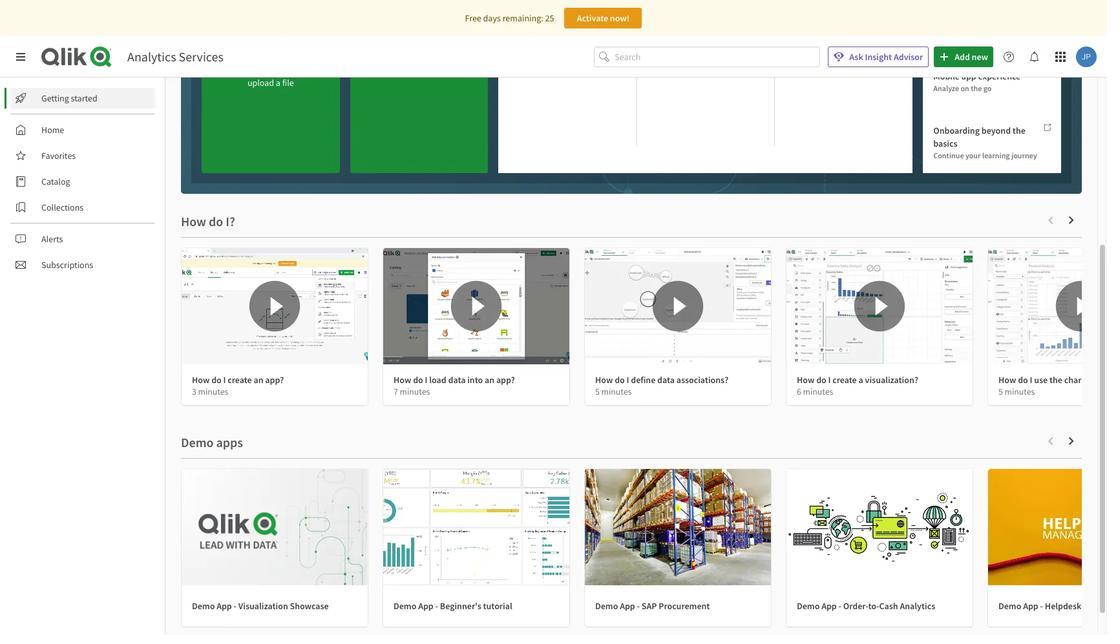 Task type: locate. For each thing, give the bounding box(es) containing it.
getting started link
[[10, 88, 155, 109]]

2 how from the left
[[394, 374, 411, 386]]

analytics left services
[[127, 48, 176, 65]]

journey
[[1012, 150, 1037, 160]]

3 app from the left
[[620, 601, 635, 612]]

1 do from the left
[[211, 374, 222, 386]]

app
[[217, 601, 232, 612], [418, 601, 434, 612], [620, 601, 635, 612], [822, 601, 837, 612], [1023, 601, 1039, 612]]

app left the visualization
[[217, 601, 232, 612]]

ask insight advisor button
[[828, 47, 929, 67]]

minutes down use
[[1005, 387, 1035, 398]]

app left helpdesk
[[1023, 601, 1039, 612]]

the right use
[[1050, 374, 1063, 386]]

2 vertical spatial the
[[1050, 374, 1063, 386]]

how for how do i load data into an app?
[[394, 374, 411, 386]]

data inside how do i define data associations? 5 minutes
[[658, 374, 675, 386]]

0 horizontal spatial an
[[254, 374, 263, 386]]

4 how from the left
[[797, 374, 815, 386]]

2 horizontal spatial the
[[1050, 374, 1063, 386]]

3 i from the left
[[627, 374, 629, 386]]

4 minutes from the left
[[803, 387, 833, 398]]

main content
[[165, 0, 1107, 635]]

tutorial
[[483, 601, 513, 612]]

how inside how do i create a visualization? 6 minutes
[[797, 374, 815, 386]]

1 an from the left
[[254, 374, 263, 386]]

add new
[[955, 51, 988, 63]]

how inside how do i define data associations? 5 minutes
[[595, 374, 613, 386]]

demo for demo app - helpdesk manag
[[999, 601, 1022, 612]]

1 horizontal spatial an
[[485, 374, 495, 386]]

create inside the how do i create an app? 3 minutes
[[228, 374, 252, 386]]

how inside the how do i create an app? 3 minutes
[[192, 374, 210, 386]]

7
[[394, 387, 398, 398]]

analytics inside 'main content'
[[900, 601, 936, 612]]

how do i use the chart suggestions toggle? element
[[999, 374, 1107, 386]]

how up 3 at the bottom left
[[192, 374, 210, 386]]

i inside how do i create a visualization? 6 minutes
[[828, 374, 831, 386]]

how left "define"
[[595, 374, 613, 386]]

5 how from the left
[[999, 374, 1016, 386]]

associations?
[[677, 374, 729, 386]]

minutes inside how do i define data associations? 5 minutes
[[602, 387, 632, 398]]

1 how from the left
[[192, 374, 210, 386]]

demo left order-
[[797, 601, 820, 612]]

2 minutes from the left
[[400, 387, 430, 398]]

0 vertical spatial analytics
[[127, 48, 176, 65]]

sugge
[[1087, 374, 1107, 386]]

5 do from the left
[[1018, 374, 1028, 386]]

create
[[228, 374, 252, 386], [833, 374, 857, 386]]

onboarding
[[934, 125, 980, 136]]

5 inside how do i define data associations? 5 minutes
[[595, 387, 600, 398]]

the inside mobile app experience analyze on the go
[[971, 83, 982, 93]]

1 - from the left
[[234, 601, 237, 612]]

minutes down "define"
[[602, 387, 632, 398]]

1 app? from the left
[[265, 374, 284, 386]]

analytics services element
[[127, 48, 224, 65]]

how inside how do i use the chart sugge 5 minutes
[[999, 374, 1016, 386]]

2 5 from the left
[[999, 387, 1003, 398]]

minutes inside how do i use the chart sugge 5 minutes
[[1005, 387, 1035, 398]]

onboarding beyond the basics continue your learning journey
[[934, 125, 1037, 160]]

an
[[254, 374, 263, 386], [485, 374, 495, 386]]

the
[[971, 83, 982, 93], [1013, 125, 1026, 136], [1050, 374, 1063, 386]]

2 vertical spatial a
[[859, 374, 864, 386]]

- left "sap"
[[637, 601, 640, 612]]

4 - from the left
[[839, 601, 842, 612]]

mobile app experience analyze on the go
[[934, 71, 1021, 93]]

minutes right 7
[[400, 387, 430, 398]]

2 - from the left
[[435, 601, 438, 612]]

demo left beginner's on the left
[[394, 601, 417, 612]]

1 horizontal spatial analytics
[[900, 601, 936, 612]]

create for a
[[833, 374, 857, 386]]

- for beginner's
[[435, 601, 438, 612]]

do inside the how do i create an app? 3 minutes
[[211, 374, 222, 386]]

activate now!
[[577, 12, 630, 24]]

1 vertical spatial the
[[1013, 125, 1026, 136]]

0 horizontal spatial a
[[250, 61, 255, 73]]

how do i create an app? image
[[182, 248, 368, 365]]

5
[[595, 387, 600, 398], [999, 387, 1003, 398]]

analytics
[[127, 48, 176, 65], [900, 601, 936, 612]]

how do i use the chart sugge 5 minutes
[[999, 374, 1107, 398]]

getting started
[[41, 92, 97, 104]]

do inside how do i create a visualization? 6 minutes
[[817, 374, 827, 386]]

2 app from the left
[[418, 601, 434, 612]]

a
[[250, 61, 255, 73], [276, 77, 281, 89], [859, 374, 864, 386]]

app?
[[265, 374, 284, 386], [496, 374, 515, 386]]

2 do from the left
[[413, 374, 423, 386]]

i inside how do i use the chart sugge 5 minutes
[[1030, 374, 1033, 386]]

james peterson image
[[1076, 47, 1097, 67]]

helpdesk
[[1045, 601, 1082, 612]]

i for how do i create an app?
[[223, 374, 226, 386]]

services
[[179, 48, 224, 65]]

how
[[192, 374, 210, 386], [394, 374, 411, 386], [595, 374, 613, 386], [797, 374, 815, 386], [999, 374, 1016, 386]]

minutes
[[198, 387, 228, 398], [400, 387, 430, 398], [602, 387, 632, 398], [803, 387, 833, 398], [1005, 387, 1035, 398]]

1 app from the left
[[217, 601, 232, 612]]

file
[[282, 77, 294, 89]]

3 - from the left
[[637, 601, 640, 612]]

0 horizontal spatial the
[[971, 83, 982, 93]]

3 do from the left
[[615, 374, 625, 386]]

demo left helpdesk
[[999, 601, 1022, 612]]

the left go
[[971, 83, 982, 93]]

app for sap
[[620, 601, 635, 612]]

25
[[545, 12, 554, 24]]

add new button
[[934, 47, 994, 67]]

5 demo from the left
[[999, 601, 1022, 612]]

-
[[234, 601, 237, 612], [435, 601, 438, 612], [637, 601, 640, 612], [839, 601, 842, 612], [1041, 601, 1043, 612]]

minutes for how do i define data associations?
[[602, 387, 632, 398]]

minutes inside the "how do i load data into an app? 7 minutes"
[[400, 387, 430, 398]]

3 how from the left
[[595, 374, 613, 386]]

data left into
[[448, 374, 466, 386]]

0 horizontal spatial 5
[[595, 387, 600, 398]]

establish a data connection or upload a file button
[[202, 0, 340, 173]]

1 create from the left
[[228, 374, 252, 386]]

app left "sap"
[[620, 601, 635, 612]]

1 horizontal spatial 5
[[999, 387, 1003, 398]]

minutes inside how do i create a visualization? 6 minutes
[[803, 387, 833, 398]]

2 demo from the left
[[394, 601, 417, 612]]

2 an from the left
[[485, 374, 495, 386]]

0 horizontal spatial app?
[[265, 374, 284, 386]]

data up upload
[[256, 61, 273, 73]]

the inside onboarding beyond the basics continue your learning journey
[[1013, 125, 1026, 136]]

1 5 from the left
[[595, 387, 600, 398]]

demo app - sap procurement image
[[585, 469, 771, 586]]

1 vertical spatial a
[[276, 77, 281, 89]]

minutes for how do i create a visualization?
[[803, 387, 833, 398]]

how do i create a visualization? image
[[787, 248, 973, 365]]

demo app - beginner's tutorial image
[[383, 469, 570, 586]]

i for how do i load data into an app?
[[425, 374, 428, 386]]

do inside the "how do i load data into an app? 7 minutes"
[[413, 374, 423, 386]]

demo app - order-to-cash analytics image
[[787, 469, 973, 586]]

how do i load data into an app? element
[[394, 374, 515, 386]]

1 horizontal spatial the
[[1013, 125, 1026, 136]]

app left beginner's on the left
[[418, 601, 434, 612]]

catalog
[[41, 176, 70, 187]]

- left order-
[[839, 601, 842, 612]]

minutes right 3 at the bottom left
[[198, 387, 228, 398]]

4 app from the left
[[822, 601, 837, 612]]

4 i from the left
[[828, 374, 831, 386]]

1 vertical spatial analytics
[[900, 601, 936, 612]]

how do i create a visualization? element
[[797, 374, 919, 386]]

i inside the how do i create an app? 3 minutes
[[223, 374, 226, 386]]

analyze
[[934, 83, 959, 93]]

0 horizontal spatial data
[[256, 61, 273, 73]]

do inside how do i use the chart sugge 5 minutes
[[1018, 374, 1028, 386]]

0 horizontal spatial create
[[228, 374, 252, 386]]

remaining:
[[503, 12, 544, 24]]

showcase
[[290, 601, 329, 612]]

1 horizontal spatial data
[[448, 374, 466, 386]]

establish a data connection or upload a file
[[214, 61, 327, 89]]

i for how do i define data associations?
[[627, 374, 629, 386]]

3 demo from the left
[[595, 601, 618, 612]]

1 minutes from the left
[[198, 387, 228, 398]]

data inside the "how do i load data into an app? 7 minutes"
[[448, 374, 466, 386]]

0 vertical spatial the
[[971, 83, 982, 93]]

5 app from the left
[[1023, 601, 1039, 612]]

1 i from the left
[[223, 374, 226, 386]]

load
[[429, 374, 447, 386]]

2 horizontal spatial a
[[859, 374, 864, 386]]

new
[[972, 51, 988, 63]]

demo left "sap"
[[595, 601, 618, 612]]

data right "define"
[[658, 374, 675, 386]]

how do i define data associations? element
[[595, 374, 729, 386]]

i inside how do i define data associations? 5 minutes
[[627, 374, 629, 386]]

or
[[319, 61, 327, 73]]

establish
[[214, 61, 248, 73]]

getting
[[41, 92, 69, 104]]

minutes inside the how do i create an app? 3 minutes
[[198, 387, 228, 398]]

experience
[[978, 71, 1021, 82]]

a left file
[[276, 77, 281, 89]]

how left use
[[999, 374, 1016, 386]]

1 horizontal spatial app?
[[496, 374, 515, 386]]

5 - from the left
[[1041, 601, 1043, 612]]

- left helpdesk
[[1041, 601, 1043, 612]]

a left visualization?
[[859, 374, 864, 386]]

do inside how do i define data associations? 5 minutes
[[615, 374, 625, 386]]

2 create from the left
[[833, 374, 857, 386]]

app left order-
[[822, 601, 837, 612]]

- for order-
[[839, 601, 842, 612]]

how do i define data associations? 5 minutes
[[595, 374, 729, 398]]

demo for demo app - sap procurement
[[595, 601, 618, 612]]

3 minutes from the left
[[602, 387, 632, 398]]

demo app - visualization showcase image
[[182, 469, 368, 586]]

4 demo from the left
[[797, 601, 820, 612]]

learning
[[983, 150, 1010, 160]]

i
[[223, 374, 226, 386], [425, 374, 428, 386], [627, 374, 629, 386], [828, 374, 831, 386], [1030, 374, 1033, 386]]

demo app - visualization showcase
[[192, 601, 329, 612]]

a up upload
[[250, 61, 255, 73]]

2 app? from the left
[[496, 374, 515, 386]]

subscriptions link
[[10, 255, 155, 275]]

do for how do i load data into an app?
[[413, 374, 423, 386]]

alerts
[[41, 233, 63, 245]]

5 minutes from the left
[[1005, 387, 1035, 398]]

1 demo from the left
[[192, 601, 215, 612]]

searchbar element
[[594, 46, 821, 67]]

how up the 6
[[797, 374, 815, 386]]

minutes right the 6
[[803, 387, 833, 398]]

2 i from the left
[[425, 374, 428, 386]]

app? inside the "how do i load data into an app? 7 minutes"
[[496, 374, 515, 386]]

the right 'beyond'
[[1013, 125, 1026, 136]]

i inside the "how do i load data into an app? 7 minutes"
[[425, 374, 428, 386]]

create inside how do i create a visualization? 6 minutes
[[833, 374, 857, 386]]

mobile
[[934, 71, 960, 82]]

- left the visualization
[[234, 601, 237, 612]]

ask insight advisor
[[850, 51, 923, 63]]

how up 7
[[394, 374, 411, 386]]

- for sap
[[637, 601, 640, 612]]

data
[[256, 61, 273, 73], [448, 374, 466, 386], [658, 374, 675, 386]]

demo left the visualization
[[192, 601, 215, 612]]

analytics right cash
[[900, 601, 936, 612]]

1 horizontal spatial create
[[833, 374, 857, 386]]

demo
[[192, 601, 215, 612], [394, 601, 417, 612], [595, 601, 618, 612], [797, 601, 820, 612], [999, 601, 1022, 612]]

- left beginner's on the left
[[435, 601, 438, 612]]

0 horizontal spatial analytics
[[127, 48, 176, 65]]

2 horizontal spatial data
[[658, 374, 675, 386]]

how inside the "how do i load data into an app? 7 minutes"
[[394, 374, 411, 386]]

5 i from the left
[[1030, 374, 1033, 386]]

4 do from the left
[[817, 374, 827, 386]]



Task type: describe. For each thing, give the bounding box(es) containing it.
days
[[483, 12, 501, 24]]

an inside the "how do i load data into an app? 7 minutes"
[[485, 374, 495, 386]]

app? inside the how do i create an app? 3 minutes
[[265, 374, 284, 386]]

connection
[[275, 61, 318, 73]]

favorites link
[[10, 145, 155, 166]]

how for how do i create an app?
[[192, 374, 210, 386]]

order-
[[844, 601, 868, 612]]

how do i create an app? element
[[192, 374, 284, 386]]

upload
[[248, 77, 274, 89]]

continue
[[934, 150, 964, 160]]

minutes for how do i create an app?
[[198, 387, 228, 398]]

5 inside how do i use the chart sugge 5 minutes
[[999, 387, 1003, 398]]

how for how do i define data associations?
[[595, 374, 613, 386]]

define
[[631, 374, 656, 386]]

insight
[[865, 51, 892, 63]]

how for how do i create a visualization?
[[797, 374, 815, 386]]

main content containing establish a data connection or upload a file
[[165, 0, 1107, 635]]

to-
[[868, 601, 880, 612]]

how do i define data associations? image
[[585, 248, 771, 365]]

basics
[[934, 138, 958, 149]]

demo app - sap procurement
[[595, 601, 710, 612]]

app
[[962, 71, 977, 82]]

go
[[984, 83, 992, 93]]

visualization?
[[865, 374, 919, 386]]

collections
[[41, 202, 84, 213]]

navigation pane element
[[0, 83, 165, 281]]

use
[[1035, 374, 1048, 386]]

the inside how do i use the chart sugge 5 minutes
[[1050, 374, 1063, 386]]

free
[[465, 12, 482, 24]]

- for visualization
[[234, 601, 237, 612]]

close sidebar menu image
[[16, 52, 26, 62]]

beginner's
[[440, 601, 481, 612]]

do for how do i use the chart sugge
[[1018, 374, 1028, 386]]

3
[[192, 387, 196, 398]]

Search text field
[[615, 46, 821, 67]]

app for beginner's
[[418, 601, 434, 612]]

demo app - helpdesk management image
[[988, 469, 1107, 586]]

your
[[966, 150, 981, 160]]

collections link
[[10, 197, 155, 218]]

ask
[[850, 51, 863, 63]]

visualization
[[238, 601, 288, 612]]

how for how do i use the chart sugge
[[999, 374, 1016, 386]]

data for how do i load data into an app?
[[448, 374, 466, 386]]

a inside how do i create a visualization? 6 minutes
[[859, 374, 864, 386]]

started
[[71, 92, 97, 104]]

do for how do i create an app?
[[211, 374, 222, 386]]

advisor
[[894, 51, 923, 63]]

activate
[[577, 12, 608, 24]]

demo for demo app - beginner's tutorial
[[394, 601, 417, 612]]

on
[[961, 83, 970, 93]]

i for how do i create a visualization?
[[828, 374, 831, 386]]

home
[[41, 124, 64, 136]]

demo app - beginner's tutorial
[[394, 601, 513, 612]]

app for helpdesk
[[1023, 601, 1039, 612]]

an inside the how do i create an app? 3 minutes
[[254, 374, 263, 386]]

favorites
[[41, 150, 76, 162]]

6
[[797, 387, 802, 398]]

0 vertical spatial a
[[250, 61, 255, 73]]

how do i create an app? 3 minutes
[[192, 374, 284, 398]]

1 horizontal spatial a
[[276, 77, 281, 89]]

do for how do i create a visualization?
[[817, 374, 827, 386]]

alerts link
[[10, 229, 155, 250]]

how do i use the chart suggestions toggle? image
[[988, 248, 1107, 365]]

data for how do i define data associations?
[[658, 374, 675, 386]]

- for helpdesk
[[1041, 601, 1043, 612]]

into
[[468, 374, 483, 386]]

demo app - order-to-cash analytics
[[797, 601, 936, 612]]

do for how do i define data associations?
[[615, 374, 625, 386]]

demo app - helpdesk manag
[[999, 601, 1107, 612]]

now!
[[610, 12, 630, 24]]

activate now! link
[[565, 8, 642, 28]]

free days remaining: 25
[[465, 12, 554, 24]]

app for visualization
[[217, 601, 232, 612]]

chart
[[1065, 374, 1085, 386]]

procurement
[[659, 601, 710, 612]]

demo for demo app - order-to-cash analytics
[[797, 601, 820, 612]]

create for an
[[228, 374, 252, 386]]

catalog link
[[10, 171, 155, 192]]

how do i load data into an app? 7 minutes
[[394, 374, 515, 398]]

i for how do i use the chart sugge
[[1030, 374, 1033, 386]]

sap
[[642, 601, 657, 612]]

app for order-
[[822, 601, 837, 612]]

analytics services
[[127, 48, 224, 65]]

manag
[[1084, 601, 1107, 612]]

subscriptions
[[41, 259, 93, 271]]

how do i load data into an app? image
[[383, 248, 570, 365]]

demo for demo app - visualization showcase
[[192, 601, 215, 612]]

data inside establish a data connection or upload a file
[[256, 61, 273, 73]]

beyond
[[982, 125, 1011, 136]]

home link
[[10, 120, 155, 140]]

add
[[955, 51, 970, 63]]

cash
[[880, 601, 898, 612]]

how do i create a visualization? 6 minutes
[[797, 374, 919, 398]]



Task type: vqa. For each thing, say whether or not it's contained in the screenshot.
Insight Advisor in this app
no



